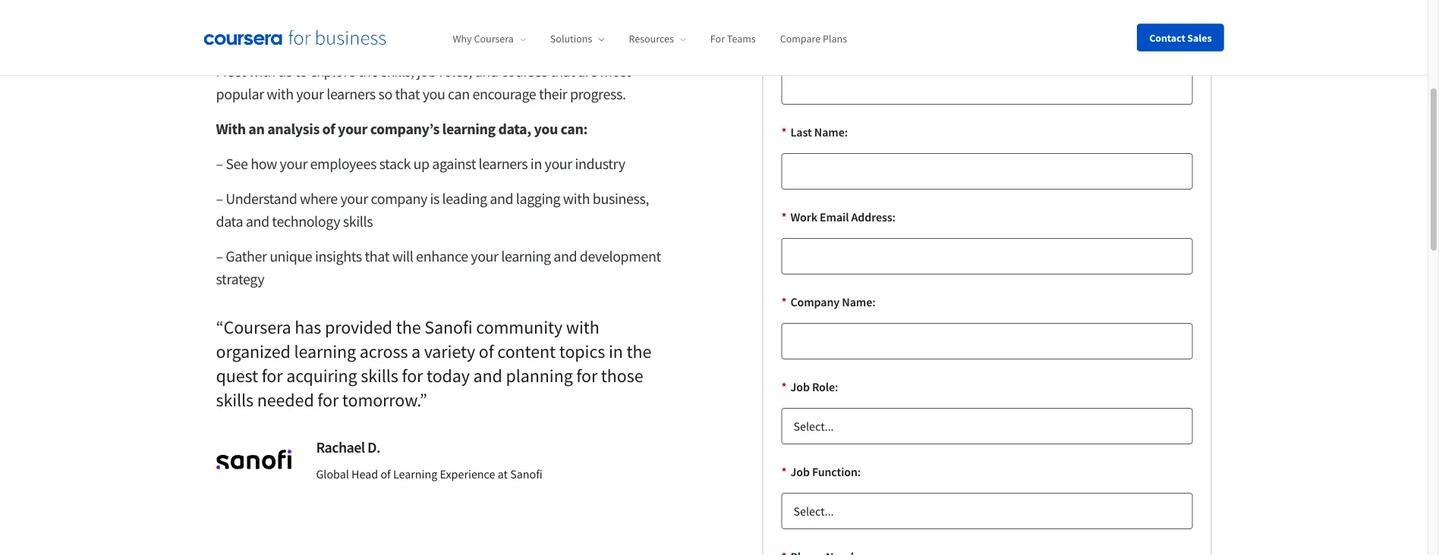 Task type: describe. For each thing, give the bounding box(es) containing it.
job for job role:
[[791, 380, 810, 395]]

1 vertical spatial employees
[[310, 155, 377, 174]]

development
[[580, 248, 661, 267]]

the for the
[[627, 341, 652, 363]]

why coursera
[[453, 32, 514, 46]]

* last name:
[[782, 125, 848, 140]]

can:
[[561, 120, 588, 139]]

* job role:
[[782, 380, 839, 395]]

where
[[300, 190, 338, 209]]

email
[[820, 210, 849, 225]]

compare plans link
[[780, 32, 847, 46]]

1 horizontal spatial of
[[381, 467, 391, 483]]

your inside – understand where your company is leading and lagging with business, data and technology skills
[[341, 190, 368, 209]]

many
[[216, 39, 249, 58]]

contact sales
[[1150, 31, 1212, 44]]

community
[[476, 316, 563, 339]]

– see how your employees stack up against learners in your industry
[[216, 155, 625, 174]]

name: for * last name:
[[815, 125, 848, 140]]

lagging
[[516, 190, 561, 209]]

– gather unique insights that will enhance your learning and development strategy
[[216, 248, 661, 289]]

rachael
[[316, 439, 365, 458]]

work
[[791, 210, 818, 225]]

learners inside many employees in your company may already be learning on coursera. meet with us to explore the skills, job roles, and courses that are most popular with your learners so that you can encourage their progress.
[[327, 85, 376, 104]]

on
[[572, 39, 588, 58]]

d.
[[368, 439, 380, 458]]

learning down can
[[442, 120, 496, 139]]

today
[[427, 365, 470, 388]]

organized
[[216, 341, 291, 363]]

popular
[[216, 85, 264, 104]]

coursera inside coursera has provided the sanofi community with organized learning across a variety of content topics in the quest for acquiring skills for today and planning for those skills needed for tomorrow.
[[224, 316, 291, 339]]

with an analysis of your company's learning data, you can:
[[216, 120, 588, 139]]

their
[[539, 85, 568, 104]]

your down can:
[[545, 155, 572, 174]]

learning for with
[[294, 341, 356, 363]]

your up explore
[[335, 39, 362, 58]]

data,
[[498, 120, 531, 139]]

to
[[295, 62, 308, 81]]

name: for * company name:
[[842, 295, 876, 310]]

tomorrow.
[[342, 389, 420, 412]]

function:
[[812, 465, 861, 480]]

unique
[[270, 248, 312, 267]]

role:
[[812, 380, 839, 395]]

sanofi inside coursera has provided the sanofi community with organized learning across a variety of content topics in the quest for acquiring skills for today and planning for those skills needed for tomorrow.
[[425, 316, 473, 339]]

stack
[[379, 155, 411, 174]]

last
[[791, 125, 812, 140]]

are
[[578, 62, 597, 81]]

– for – gather unique insights that will enhance your learning and development strategy
[[216, 248, 223, 267]]

many employees in your company may already be learning on coursera. meet with us to explore the skills, job roles, and courses that are most popular with your learners so that you can encourage their progress.
[[216, 39, 648, 104]]

can
[[448, 85, 470, 104]]

most
[[600, 62, 631, 81]]

of inside coursera has provided the sanofi community with organized learning across a variety of content topics in the quest for acquiring skills for today and planning for those skills needed for tomorrow.
[[479, 341, 494, 363]]

your down the 'to'
[[296, 85, 324, 104]]

has
[[295, 316, 321, 339]]

coursera.
[[591, 39, 648, 58]]

employees inside many employees in your company may already be learning on coursera. meet with us to explore the skills, job roles, and courses that are most popular with your learners so that you can encourage their progress.
[[252, 39, 318, 58]]

at
[[498, 467, 508, 483]]

variety
[[424, 341, 475, 363]]

strategy
[[216, 270, 264, 289]]

progress.
[[570, 85, 626, 104]]

insights
[[315, 248, 362, 267]]

topics
[[559, 341, 605, 363]]

learning for enhance
[[501, 248, 551, 267]]

for down topics at the left
[[577, 365, 598, 388]]

business,
[[593, 190, 649, 209]]

1 vertical spatial the
[[396, 316, 421, 339]]

provided
[[325, 316, 393, 339]]

may
[[425, 39, 451, 58]]

company
[[791, 295, 840, 310]]

– for – see how your employees stack up against learners in your industry
[[216, 155, 223, 174]]

resources link
[[629, 32, 686, 46]]

2 vertical spatial skills
[[216, 389, 254, 412]]

plans
[[823, 32, 847, 46]]

sanofi logo image
[[216, 450, 292, 471]]

contact
[[1150, 31, 1186, 44]]

compare plans
[[780, 32, 847, 46]]

data
[[216, 213, 243, 232]]

acquiring
[[286, 365, 357, 388]]

experience
[[440, 467, 495, 483]]

in inside many employees in your company may already be learning on coursera. meet with us to explore the skills, job roles, and courses that are most popular with your learners so that you can encourage their progress.
[[321, 39, 332, 58]]

and inside many employees in your company may already be learning on coursera. meet with us to explore the skills, job roles, and courses that are most popular with your learners so that you can encourage their progress.
[[475, 62, 499, 81]]

1 vertical spatial learners
[[479, 155, 528, 174]]

solutions
[[550, 32, 593, 46]]

those
[[601, 365, 644, 388]]

sales
[[1188, 31, 1212, 44]]

across
[[360, 341, 408, 363]]

head
[[352, 467, 378, 483]]

1 vertical spatial in
[[531, 155, 542, 174]]

and down understand
[[246, 213, 269, 232]]

courses
[[501, 62, 548, 81]]

for up 'needed'
[[262, 365, 283, 388]]

address:
[[852, 210, 896, 225]]

coursera has provided the sanofi community with organized learning across a variety of content topics in the quest for acquiring skills for today and planning for those skills needed for tomorrow.
[[216, 316, 652, 412]]

0 vertical spatial that
[[551, 62, 575, 81]]

name: for * first name:
[[816, 40, 850, 55]]



Task type: locate. For each thing, give the bounding box(es) containing it.
–
[[216, 155, 223, 174], [216, 190, 223, 209], [216, 248, 223, 267]]

job left the function: at the right
[[791, 465, 810, 480]]

company's
[[370, 120, 440, 139]]

2 vertical spatial of
[[381, 467, 391, 483]]

that
[[551, 62, 575, 81], [395, 85, 420, 104], [365, 248, 390, 267]]

1 horizontal spatial that
[[395, 85, 420, 104]]

0 horizontal spatial sanofi
[[425, 316, 473, 339]]

with inside – understand where your company is leading and lagging with business, data and technology skills
[[563, 190, 590, 209]]

2 vertical spatial the
[[627, 341, 652, 363]]

technology
[[272, 213, 340, 232]]

name: right first
[[816, 40, 850, 55]]

1 vertical spatial company
[[371, 190, 427, 209]]

of right analysis
[[322, 120, 335, 139]]

learning inside coursera has provided the sanofi community with organized learning across a variety of content topics in the quest for acquiring skills for today and planning for those skills needed for tomorrow.
[[294, 341, 356, 363]]

1 job from the top
[[791, 380, 810, 395]]

learners
[[327, 85, 376, 104], [479, 155, 528, 174]]

job for job function:
[[791, 465, 810, 480]]

a
[[412, 341, 421, 363]]

3 – from the top
[[216, 248, 223, 267]]

coursera for business image
[[204, 30, 386, 45]]

gather
[[226, 248, 267, 267]]

in up those
[[609, 341, 623, 363]]

0 vertical spatial skills
[[343, 213, 373, 232]]

see
[[226, 155, 248, 174]]

us
[[278, 62, 292, 81]]

1 vertical spatial sanofi
[[510, 467, 543, 483]]

in up lagging
[[531, 155, 542, 174]]

0 horizontal spatial that
[[365, 248, 390, 267]]

– inside – understand where your company is leading and lagging with business, data and technology skills
[[216, 190, 223, 209]]

global
[[316, 467, 349, 483]]

of right head at left
[[381, 467, 391, 483]]

0 horizontal spatial of
[[322, 120, 335, 139]]

name: right company
[[842, 295, 876, 310]]

against
[[432, 155, 476, 174]]

of right variety
[[479, 341, 494, 363]]

learning for already
[[519, 39, 569, 58]]

* for * company name:
[[782, 295, 787, 310]]

first
[[791, 40, 814, 55]]

teams
[[727, 32, 756, 46]]

with right lagging
[[563, 190, 590, 209]]

– for – understand where your company is leading and lagging with business, data and technology skills
[[216, 190, 223, 209]]

up
[[413, 155, 430, 174]]

2 horizontal spatial that
[[551, 62, 575, 81]]

1 horizontal spatial the
[[396, 316, 421, 339]]

sanofi
[[425, 316, 473, 339], [510, 467, 543, 483]]

contact sales button
[[1138, 24, 1224, 51]]

needed
[[257, 389, 314, 412]]

* left company
[[782, 295, 787, 310]]

for down a
[[402, 365, 423, 388]]

planning
[[506, 365, 573, 388]]

will
[[392, 248, 413, 267]]

0 horizontal spatial you
[[423, 85, 445, 104]]

company for may
[[365, 39, 422, 58]]

* work email address:
[[782, 210, 896, 225]]

* left last
[[782, 125, 787, 140]]

encourage
[[473, 85, 536, 104]]

the left skills,
[[358, 62, 378, 81]]

1 horizontal spatial learners
[[479, 155, 528, 174]]

company inside – understand where your company is leading and lagging with business, data and technology skills
[[371, 190, 427, 209]]

with
[[216, 120, 246, 139]]

how
[[251, 155, 277, 174]]

– inside – gather unique insights that will enhance your learning and development strategy
[[216, 248, 223, 267]]

skills up "tomorrow."
[[361, 365, 399, 388]]

resources
[[629, 32, 674, 46]]

learning inside – gather unique insights that will enhance your learning and development strategy
[[501, 248, 551, 267]]

the up those
[[627, 341, 652, 363]]

1 vertical spatial that
[[395, 85, 420, 104]]

so
[[379, 85, 392, 104]]

3 * from the top
[[782, 210, 787, 225]]

None text field
[[782, 69, 1193, 105], [782, 154, 1193, 190], [782, 324, 1193, 360], [782, 69, 1193, 105], [782, 154, 1193, 190], [782, 324, 1193, 360]]

why coursera link
[[453, 32, 526, 46]]

you inside many employees in your company may already be learning on coursera. meet with us to explore the skills, job roles, and courses that are most popular with your learners so that you can encourage their progress.
[[423, 85, 445, 104]]

and right today at the bottom of the page
[[474, 365, 503, 388]]

* for * job function:
[[782, 465, 787, 480]]

in
[[321, 39, 332, 58], [531, 155, 542, 174], [609, 341, 623, 363]]

* for * first name:
[[782, 40, 787, 55]]

and
[[475, 62, 499, 81], [490, 190, 513, 209], [246, 213, 269, 232], [554, 248, 577, 267], [474, 365, 503, 388]]

in up explore
[[321, 39, 332, 58]]

5 * from the top
[[782, 380, 787, 395]]

2 vertical spatial –
[[216, 248, 223, 267]]

learning up the courses
[[519, 39, 569, 58]]

2 – from the top
[[216, 190, 223, 209]]

company inside many employees in your company may already be learning on coursera. meet with us to explore the skills, job roles, and courses that are most popular with your learners so that you can encourage their progress.
[[365, 39, 422, 58]]

learning inside many employees in your company may already be learning on coursera. meet with us to explore the skills, job roles, and courses that are most popular with your learners so that you can encourage their progress.
[[519, 39, 569, 58]]

0 vertical spatial job
[[791, 380, 810, 395]]

0 vertical spatial employees
[[252, 39, 318, 58]]

an
[[249, 120, 265, 139]]

0 vertical spatial in
[[321, 39, 332, 58]]

learning down lagging
[[501, 248, 551, 267]]

industry
[[575, 155, 625, 174]]

sanofi right at at the left of page
[[510, 467, 543, 483]]

1 vertical spatial of
[[479, 341, 494, 363]]

and inside coursera has provided the sanofi community with organized learning across a variety of content topics in the quest for acquiring skills for today and planning for those skills needed for tomorrow.
[[474, 365, 503, 388]]

0 horizontal spatial learners
[[327, 85, 376, 104]]

with down us
[[267, 85, 294, 104]]

0 vertical spatial coursera
[[474, 32, 514, 46]]

0 vertical spatial –
[[216, 155, 223, 174]]

skills up insights on the top of page
[[343, 213, 373, 232]]

name: right last
[[815, 125, 848, 140]]

– up the data
[[216, 190, 223, 209]]

with
[[249, 62, 275, 81], [267, 85, 294, 104], [563, 190, 590, 209], [566, 316, 600, 339]]

– understand where your company is leading and lagging with business, data and technology skills
[[216, 190, 649, 232]]

roles,
[[439, 62, 472, 81]]

* for * work email address:
[[782, 210, 787, 225]]

understand
[[226, 190, 297, 209]]

0 horizontal spatial the
[[358, 62, 378, 81]]

* job function:
[[782, 465, 861, 480]]

your left company's
[[338, 120, 368, 139]]

skills
[[343, 213, 373, 232], [361, 365, 399, 388], [216, 389, 254, 412]]

for
[[262, 365, 283, 388], [402, 365, 423, 388], [577, 365, 598, 388], [318, 389, 339, 412]]

for
[[711, 32, 725, 46]]

that up their
[[551, 62, 575, 81]]

be
[[501, 39, 517, 58]]

1 vertical spatial name:
[[815, 125, 848, 140]]

2 job from the top
[[791, 465, 810, 480]]

job left the role:
[[791, 380, 810, 395]]

0 vertical spatial company
[[365, 39, 422, 58]]

6 * from the top
[[782, 465, 787, 480]]

* left the role:
[[782, 380, 787, 395]]

*
[[782, 40, 787, 55], [782, 125, 787, 140], [782, 210, 787, 225], [782, 295, 787, 310], [782, 380, 787, 395], [782, 465, 787, 480]]

content
[[498, 341, 556, 363]]

None email field
[[782, 239, 1193, 275]]

you
[[423, 85, 445, 104], [534, 120, 558, 139]]

sanofi up variety
[[425, 316, 473, 339]]

and left development
[[554, 248, 577, 267]]

job
[[417, 62, 437, 81]]

* left the function: at the right
[[782, 465, 787, 480]]

employees up us
[[252, 39, 318, 58]]

company up skills,
[[365, 39, 422, 58]]

4 * from the top
[[782, 295, 787, 310]]

1 vertical spatial skills
[[361, 365, 399, 388]]

2 vertical spatial that
[[365, 248, 390, 267]]

your right enhance
[[471, 248, 499, 267]]

0 vertical spatial name:
[[816, 40, 850, 55]]

of
[[322, 120, 335, 139], [479, 341, 494, 363], [381, 467, 391, 483]]

and left lagging
[[490, 190, 513, 209]]

is
[[430, 190, 440, 209]]

2 horizontal spatial of
[[479, 341, 494, 363]]

and down already
[[475, 62, 499, 81]]

1 – from the top
[[216, 155, 223, 174]]

company for is
[[371, 190, 427, 209]]

1 horizontal spatial sanofi
[[510, 467, 543, 483]]

you down job
[[423, 85, 445, 104]]

your right where
[[341, 190, 368, 209]]

that right so
[[395, 85, 420, 104]]

1 * from the top
[[782, 40, 787, 55]]

1 horizontal spatial coursera
[[474, 32, 514, 46]]

1 vertical spatial job
[[791, 465, 810, 480]]

2 horizontal spatial the
[[627, 341, 652, 363]]

* left first
[[782, 40, 787, 55]]

2 vertical spatial name:
[[842, 295, 876, 310]]

– left see
[[216, 155, 223, 174]]

2 vertical spatial in
[[609, 341, 623, 363]]

coursera right why
[[474, 32, 514, 46]]

0 horizontal spatial coursera
[[224, 316, 291, 339]]

0 vertical spatial the
[[358, 62, 378, 81]]

analysis
[[267, 120, 320, 139]]

0 horizontal spatial in
[[321, 39, 332, 58]]

the up a
[[396, 316, 421, 339]]

with inside coursera has provided the sanofi community with organized learning across a variety of content topics in the quest for acquiring skills for today and planning for those skills needed for tomorrow.
[[566, 316, 600, 339]]

0 vertical spatial sanofi
[[425, 316, 473, 339]]

for down acquiring
[[318, 389, 339, 412]]

learners down explore
[[327, 85, 376, 104]]

learners down data, in the left of the page
[[479, 155, 528, 174]]

1 vertical spatial coursera
[[224, 316, 291, 339]]

learning
[[393, 467, 438, 483]]

explore
[[310, 62, 355, 81]]

* for * job role:
[[782, 380, 787, 395]]

1 vertical spatial –
[[216, 190, 223, 209]]

employees up where
[[310, 155, 377, 174]]

with up topics at the left
[[566, 316, 600, 339]]

that left will
[[365, 248, 390, 267]]

the for your
[[358, 62, 378, 81]]

name:
[[816, 40, 850, 55], [815, 125, 848, 140], [842, 295, 876, 310]]

skills inside – understand where your company is leading and lagging with business, data and technology skills
[[343, 213, 373, 232]]

rachael d.
[[316, 439, 380, 458]]

company down stack
[[371, 190, 427, 209]]

* left work
[[782, 210, 787, 225]]

company
[[365, 39, 422, 58], [371, 190, 427, 209]]

0 vertical spatial of
[[322, 120, 335, 139]]

enhance
[[416, 248, 468, 267]]

* first name:
[[782, 40, 850, 55]]

you left can:
[[534, 120, 558, 139]]

quest
[[216, 365, 258, 388]]

compare
[[780, 32, 821, 46]]

skills down quest
[[216, 389, 254, 412]]

why
[[453, 32, 472, 46]]

2 * from the top
[[782, 125, 787, 140]]

– left gather
[[216, 248, 223, 267]]

in inside coursera has provided the sanofi community with organized learning across a variety of content topics in the quest for acquiring skills for today and planning for those skills needed for tomorrow.
[[609, 341, 623, 363]]

already
[[454, 39, 499, 58]]

1 horizontal spatial you
[[534, 120, 558, 139]]

1 horizontal spatial in
[[531, 155, 542, 174]]

skills,
[[381, 62, 414, 81]]

coursera up organized
[[224, 316, 291, 339]]

and inside – gather unique insights that will enhance your learning and development strategy
[[554, 248, 577, 267]]

0 vertical spatial learners
[[327, 85, 376, 104]]

learning
[[519, 39, 569, 58], [442, 120, 496, 139], [501, 248, 551, 267], [294, 341, 356, 363]]

global head of learning experience at sanofi
[[316, 467, 543, 483]]

meet
[[216, 62, 246, 81]]

solutions link
[[550, 32, 605, 46]]

your right how
[[280, 155, 308, 174]]

with left us
[[249, 62, 275, 81]]

the inside many employees in your company may already be learning on coursera. meet with us to explore the skills, job roles, and courses that are most popular with your learners so that you can encourage their progress.
[[358, 62, 378, 81]]

your inside – gather unique insights that will enhance your learning and development strategy
[[471, 248, 499, 267]]

0 vertical spatial you
[[423, 85, 445, 104]]

job
[[791, 380, 810, 395], [791, 465, 810, 480]]

that inside – gather unique insights that will enhance your learning and development strategy
[[365, 248, 390, 267]]

employees
[[252, 39, 318, 58], [310, 155, 377, 174]]

your
[[335, 39, 362, 58], [296, 85, 324, 104], [338, 120, 368, 139], [280, 155, 308, 174], [545, 155, 572, 174], [341, 190, 368, 209], [471, 248, 499, 267]]

for teams
[[711, 32, 756, 46]]

2 horizontal spatial in
[[609, 341, 623, 363]]

learning up acquiring
[[294, 341, 356, 363]]

* for * last name:
[[782, 125, 787, 140]]

1 vertical spatial you
[[534, 120, 558, 139]]



Task type: vqa. For each thing, say whether or not it's contained in the screenshot.
Learning
yes



